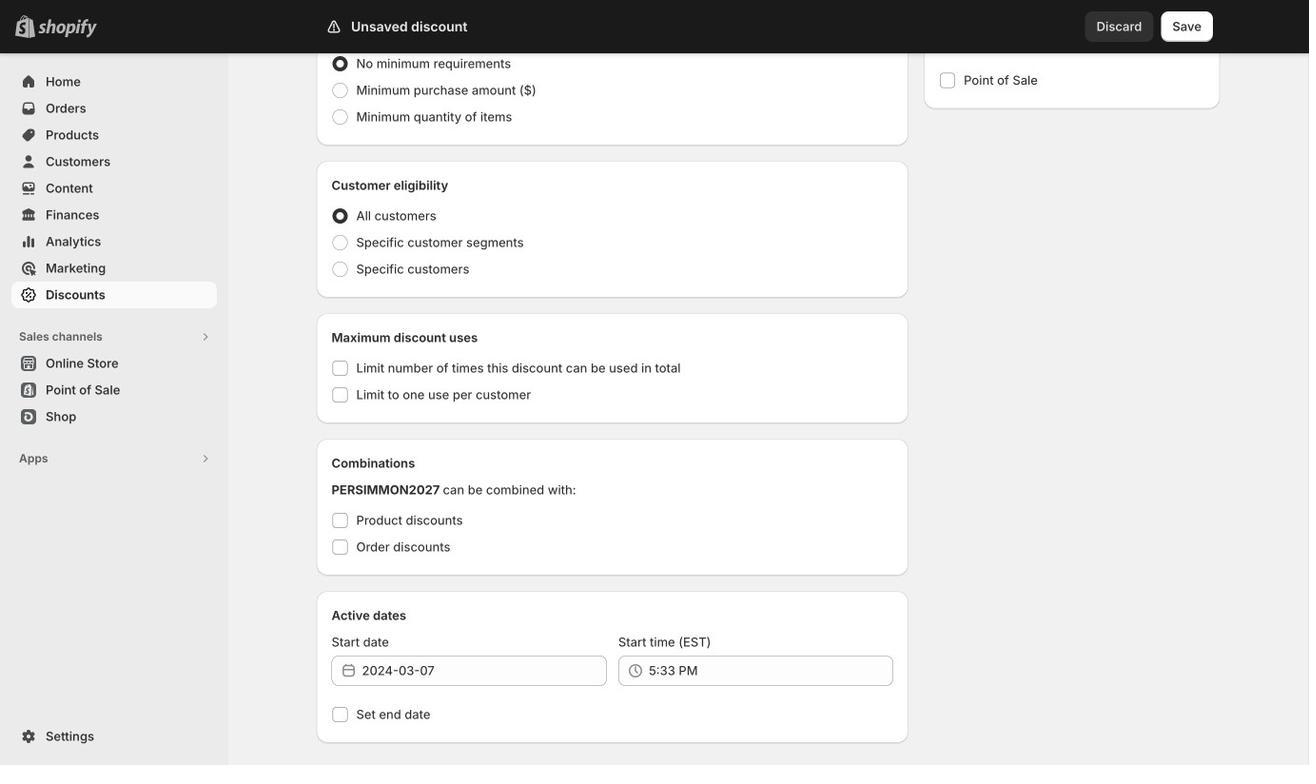 Task type: vqa. For each thing, say whether or not it's contained in the screenshot.
YYYY-MM-DD "text field"
yes



Task type: describe. For each thing, give the bounding box(es) containing it.
YYYY-MM-DD text field
[[362, 656, 607, 686]]

Enter time text field
[[649, 656, 894, 686]]



Task type: locate. For each thing, give the bounding box(es) containing it.
shopify image
[[38, 19, 97, 38]]



